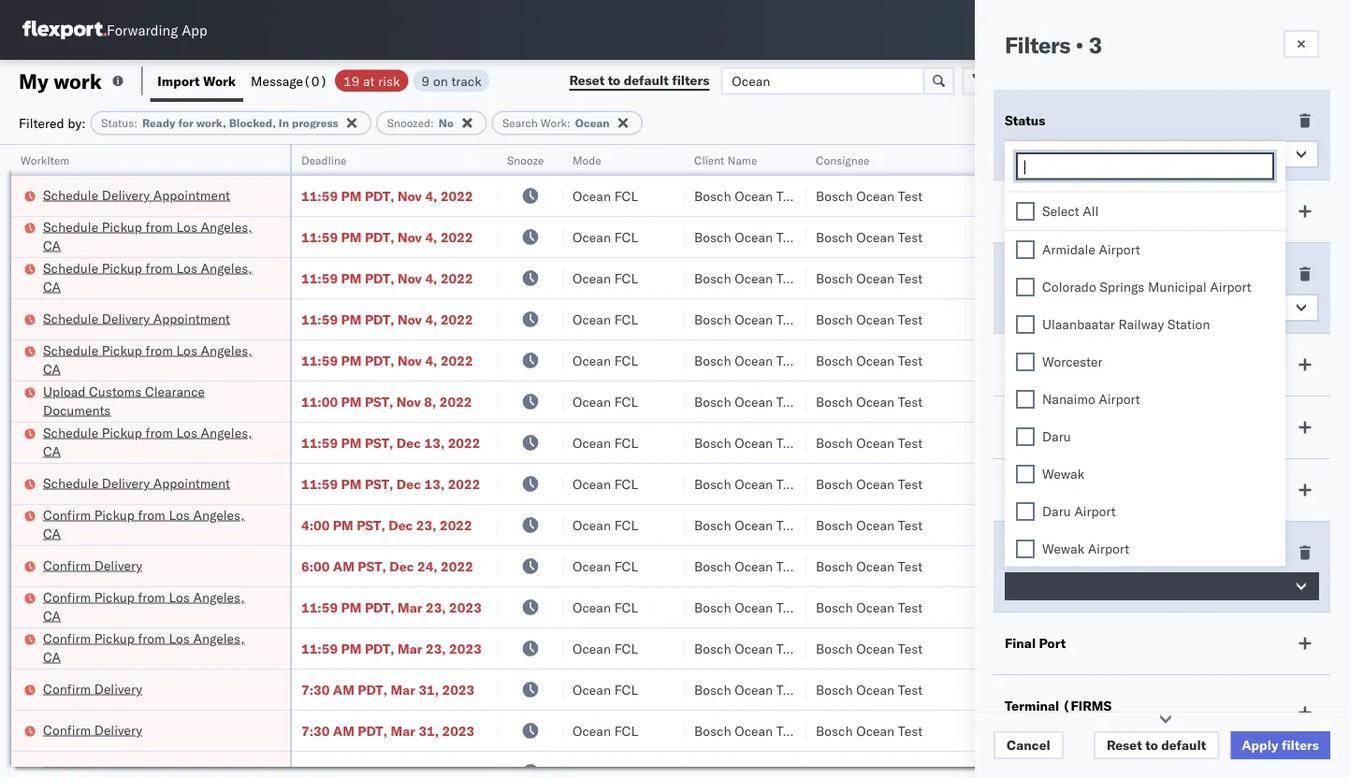 Task type: locate. For each thing, give the bounding box(es) containing it.
0 vertical spatial 31,
[[419, 682, 439, 698]]

1 vertical spatial 31,
[[419, 723, 439, 739]]

yes button
[[1005, 294, 1319, 322]]

status right by:
[[101, 116, 134, 130]]

0 vertical spatial risk
[[378, 73, 400, 89]]

dec up 6:00 am pst, dec 24, 2022
[[389, 517, 413, 533]]

airport up wewak airport
[[1075, 503, 1116, 519]]

11:59 pm pdt, nov 4, 2022
[[301, 188, 473, 204], [301, 229, 473, 245], [301, 270, 473, 286], [301, 311, 473, 328], [301, 352, 473, 369]]

7 11:59 from the top
[[301, 476, 338, 492]]

1 abcdefg78 from the top
[[1275, 435, 1349, 451]]

2022 for third schedule delivery appointment link from the bottom
[[441, 188, 473, 204]]

12 flex- from the top
[[1033, 641, 1073, 657]]

2 schedule from the top
[[43, 219, 98, 235]]

clearance
[[145, 383, 205, 400]]

6 test123456 from the top
[[1275, 393, 1349, 410]]

upload customs clearance documents button
[[43, 382, 266, 422]]

2 horizontal spatial :
[[567, 116, 571, 130]]

7 schedule from the top
[[43, 475, 98, 491]]

1 : from the left
[[134, 116, 138, 130]]

schedule delivery appointment link for 11:59 pm pdt, nov 4, 2022
[[43, 309, 230, 328]]

flex- up terminal
[[1033, 641, 1073, 657]]

3 flex- from the top
[[1033, 270, 1073, 286]]

lhuu7894563, uetu5238478
[[1153, 434, 1344, 451], [1153, 475, 1344, 492], [1153, 517, 1344, 533], [1153, 558, 1344, 574]]

: right the search
[[567, 116, 571, 130]]

0 horizontal spatial filters
[[672, 72, 710, 88]]

2022 for 3rd schedule pickup from los angeles, ca 'link'
[[441, 352, 473, 369]]

2 confirm pickup from los angeles, ca button from the top
[[43, 588, 266, 627]]

schedule delivery appointment button up customs
[[43, 309, 230, 330]]

airport for wewak airport
[[1088, 540, 1130, 557]]

2023 for 2nd confirm pickup from los angeles, ca 'button'
[[449, 599, 482, 616]]

(0)
[[303, 73, 328, 89]]

snoozed up yes
[[1005, 266, 1058, 282]]

client name inside button
[[694, 153, 757, 167]]

1846748 down the springs at right
[[1073, 311, 1130, 328]]

final port
[[1005, 635, 1066, 652]]

0 horizontal spatial risk
[[378, 73, 400, 89]]

station
[[1168, 316, 1210, 332]]

2 11:59 pm pst, dec 13, 2022 from the top
[[301, 476, 480, 492]]

2023 for second the confirm delivery button from the top of the page
[[442, 682, 475, 698]]

2 vertical spatial am
[[333, 723, 355, 739]]

hlxu6269489,
[[1252, 187, 1348, 204], [1252, 228, 1348, 245], [1252, 270, 1348, 286], [1252, 311, 1348, 327], [1252, 352, 1348, 368], [1252, 393, 1348, 409], [1252, 599, 1348, 615], [1252, 640, 1348, 656], [1252, 681, 1348, 698], [1252, 722, 1348, 739]]

armidale
[[1042, 241, 1096, 257]]

0 horizontal spatial client
[[694, 153, 725, 167]]

client name button
[[685, 149, 788, 168]]

5 4, from the top
[[425, 352, 437, 369]]

3 1846748 from the top
[[1073, 270, 1130, 286]]

flex-1846748 down ulaanbaatar
[[1033, 352, 1130, 369]]

4 fcl from the top
[[614, 311, 638, 328]]

13,
[[424, 435, 445, 451], [424, 476, 445, 492]]

8 resize handle column header from the left
[[1243, 145, 1265, 779]]

: left "no"
[[431, 116, 434, 130]]

flex- down flex id button
[[1033, 188, 1073, 204]]

0 horizontal spatial name
[[728, 153, 757, 167]]

1 vertical spatial confirm pickup from los angeles, ca
[[43, 589, 245, 624]]

3 confirm pickup from los angeles, ca button from the top
[[43, 629, 266, 669]]

flex-1889466 button
[[1003, 430, 1134, 456], [1003, 430, 1134, 456], [1003, 471, 1134, 497], [1003, 471, 1134, 497], [1003, 512, 1134, 539], [1003, 512, 1134, 539], [1003, 554, 1134, 580], [1003, 554, 1134, 580]]

daru down departure port
[[1042, 503, 1071, 519]]

terminal (firms code)
[[1005, 698, 1112, 728]]

dec down 11:00 pm pst, nov 8, 2022
[[397, 435, 421, 451]]

3 schedule delivery appointment from the top
[[43, 475, 230, 491]]

3 confirm delivery from the top
[[43, 722, 142, 738]]

0 vertical spatial 7:30 am pdt, mar 31, 2023
[[301, 682, 475, 698]]

1 horizontal spatial client
[[1005, 419, 1043, 436]]

1 vertical spatial 7:30
[[301, 723, 330, 739]]

los for 3rd schedule pickup from los angeles, ca button from the bottom
[[176, 260, 197, 276]]

schedule delivery appointment link for 11:59 pm pst, dec 13, 2022
[[43, 474, 230, 493]]

4 4, from the top
[[425, 311, 437, 328]]

0 horizontal spatial reset
[[569, 72, 605, 88]]

pdt,
[[365, 188, 394, 204], [365, 229, 394, 245], [365, 270, 394, 286], [365, 311, 394, 328], [365, 352, 394, 369], [365, 599, 394, 616], [365, 641, 394, 657], [358, 682, 387, 698], [358, 723, 387, 739]]

1 11:59 pm pdt, mar 23, 2023 from the top
[[301, 599, 482, 616]]

port right arrival
[[1051, 545, 1078, 561]]

1 vertical spatial confirm delivery link
[[43, 680, 142, 699]]

3 schedule delivery appointment button from the top
[[43, 474, 230, 495]]

1 horizontal spatial work
[[541, 116, 567, 130]]

1889466 down wewak airport
[[1073, 558, 1130, 575]]

snoozed for snoozed
[[1005, 266, 1058, 282]]

11:59
[[301, 188, 338, 204], [301, 229, 338, 245], [301, 270, 338, 286], [301, 311, 338, 328], [301, 352, 338, 369], [301, 435, 338, 451], [301, 476, 338, 492], [301, 599, 338, 616], [301, 641, 338, 657]]

flex- down worcester at the right top of page
[[1033, 393, 1073, 410]]

daru down the nanaimo
[[1042, 428, 1071, 444]]

0 vertical spatial client name
[[694, 153, 757, 167]]

flex- down armidale
[[1033, 270, 1073, 286]]

0 vertical spatial confirm delivery button
[[43, 556, 142, 577]]

airport right municipal
[[1210, 278, 1252, 295]]

confirm pickup from los angeles, ca link
[[43, 506, 266, 543], [43, 588, 266, 626], [43, 629, 266, 667]]

flex-1846748 down 'armidale airport'
[[1033, 270, 1130, 286]]

3 : from the left
[[567, 116, 571, 130]]

airport for nanaimo airport
[[1099, 391, 1140, 407]]

los for 4th schedule pickup from los angeles, ca button from the bottom
[[176, 219, 197, 235]]

5 flex- from the top
[[1033, 352, 1073, 369]]

1 vertical spatial mode
[[1005, 357, 1040, 373]]

default inside button
[[624, 72, 669, 88]]

1 confirm delivery button from the top
[[43, 556, 142, 577]]

2
[[1026, 146, 1034, 162]]

daru for daru airport
[[1042, 503, 1071, 519]]

flex-1846748
[[1033, 188, 1130, 204], [1033, 229, 1130, 245], [1033, 270, 1130, 286], [1033, 311, 1130, 328], [1033, 352, 1130, 369], [1033, 393, 1130, 410], [1033, 599, 1130, 616], [1033, 641, 1130, 657], [1033, 682, 1130, 698], [1033, 723, 1130, 739]]

1 vertical spatial 23,
[[426, 599, 446, 616]]

los
[[176, 219, 197, 235], [176, 260, 197, 276], [176, 342, 197, 358], [176, 424, 197, 441], [169, 507, 190, 523], [169, 589, 190, 605], [169, 630, 190, 647]]

reset inside "button"
[[1107, 737, 1142, 754]]

by:
[[68, 115, 86, 131]]

pst, left 8,
[[365, 393, 393, 410]]

2 11:59 from the top
[[301, 229, 338, 245]]

1846748
[[1073, 188, 1130, 204], [1073, 229, 1130, 245], [1073, 270, 1130, 286], [1073, 311, 1130, 328], [1073, 352, 1130, 369], [1073, 393, 1130, 410], [1073, 599, 1130, 616], [1073, 641, 1130, 657], [1073, 682, 1130, 698], [1073, 723, 1130, 739]]

id
[[1027, 153, 1038, 167]]

13 ocean fcl from the top
[[573, 682, 638, 698]]

2 vertical spatial confirm pickup from los angeles, ca button
[[43, 629, 266, 669]]

pdt, for confirm pickup from los angeles, ca 'button' associated with ceau7522281, hlxu6269489, 
[[365, 641, 394, 657]]

1 4, from the top
[[425, 188, 437, 204]]

1 horizontal spatial to
[[1146, 737, 1158, 754]]

1 vertical spatial 7:30 am pdt, mar 31, 2023
[[301, 723, 475, 739]]

11:59 pm pst, dec 13, 2022 up 4:00 pm pst, dec 23, 2022
[[301, 476, 480, 492]]

forwarding app link
[[22, 21, 207, 39]]

1 horizontal spatial mode
[[1005, 357, 1040, 373]]

2 confirm pickup from los angeles, ca from the top
[[43, 589, 245, 624]]

default for reset to default
[[1161, 737, 1206, 754]]

2 vertical spatial confirm delivery button
[[43, 721, 142, 742]]

pst, up 6:00 am pst, dec 24, 2022
[[357, 517, 385, 533]]

(firms
[[1063, 698, 1112, 714]]

1 vertical spatial reset
[[1107, 737, 1142, 754]]

4 schedule from the top
[[43, 310, 98, 327]]

2 vertical spatial schedule delivery appointment
[[43, 475, 230, 491]]

1 horizontal spatial filters
[[1282, 737, 1319, 754]]

4 schedule pickup from los angeles, ca from the top
[[43, 424, 252, 459]]

flex-1846748 down worcester at the right top of page
[[1033, 393, 1130, 410]]

confirm delivery for 6:00 am pst, dec 24, 2022
[[43, 557, 142, 574]]

flex- down colorado
[[1033, 311, 1073, 328]]

2 vertical spatial confirm pickup from los angeles, ca link
[[43, 629, 266, 667]]

apply filters button
[[1231, 732, 1331, 760]]

1846748 down worcester at the right top of page
[[1073, 393, 1130, 410]]

los for 3rd schedule pickup from los angeles, ca button
[[176, 342, 197, 358]]

pdt, for 3rd schedule pickup from los angeles, ca button from the bottom
[[365, 270, 394, 286]]

23, for ceau7522281, hlxu6269489, 
[[426, 641, 446, 657]]

exception
[[1057, 73, 1118, 89]]

ceau7522281,
[[1153, 187, 1249, 204], [1153, 228, 1249, 245], [1153, 270, 1249, 286], [1153, 311, 1249, 327], [1153, 352, 1249, 368], [1153, 393, 1249, 409], [1153, 599, 1249, 615], [1153, 640, 1249, 656], [1153, 681, 1249, 698], [1153, 722, 1249, 739]]

4 lhuu7894563, from the top
[[1153, 558, 1249, 574]]

forwarding app
[[107, 21, 207, 39]]

2 vertical spatial appointment
[[153, 475, 230, 491]]

1 appointment from the top
[[153, 187, 230, 203]]

2 vertical spatial port
[[1039, 635, 1066, 652]]

11 flex- from the top
[[1033, 599, 1073, 616]]

to inside button
[[608, 72, 621, 88]]

23, for lhuu7894563, uetu5238478
[[416, 517, 437, 533]]

1 vertical spatial am
[[333, 682, 355, 698]]

schedule delivery appointment link up customs
[[43, 309, 230, 328]]

1 vertical spatial 11:59 pm pst, dec 13, 2022
[[301, 476, 480, 492]]

0 vertical spatial client
[[694, 153, 725, 167]]

3 hlxu6269489, from the top
[[1252, 270, 1348, 286]]

appointment
[[153, 187, 230, 203], [153, 310, 230, 327], [153, 475, 230, 491]]

11:59 pm pdt, mar 23, 2023 for second "confirm pickup from los angeles, ca" "link" from the top of the page
[[301, 599, 482, 616]]

0 vertical spatial schedule delivery appointment link
[[43, 186, 230, 204]]

angeles, for 4th schedule pickup from los angeles, ca 'link' from the top of the page
[[201, 424, 252, 441]]

flex- up daru airport
[[1033, 476, 1073, 492]]

los for first schedule pickup from los angeles, ca button from the bottom of the page
[[176, 424, 197, 441]]

1 am from the top
[[333, 558, 355, 575]]

work right the search
[[541, 116, 567, 130]]

confirm for confirm pickup from los angeles, ca 'button' associated with ceau7522281, hlxu6269489, 
[[43, 630, 91, 647]]

airport right the nanaimo
[[1099, 391, 1140, 407]]

2 vertical spatial confirm delivery
[[43, 722, 142, 738]]

appointment down upload customs clearance documents button
[[153, 475, 230, 491]]

flex-1889466 down wewak airport
[[1033, 558, 1130, 575]]

1 vertical spatial 13,
[[424, 476, 445, 492]]

flex-1846748 up (firms
[[1033, 641, 1130, 657]]

1 vertical spatial schedule delivery appointment link
[[43, 309, 230, 328]]

1 vertical spatial default
[[1161, 737, 1206, 754]]

1889466 down nanaimo airport
[[1073, 435, 1130, 451]]

9 ceau7522281, from the top
[[1153, 681, 1249, 698]]

•
[[1076, 31, 1084, 59]]

9 on track
[[422, 73, 482, 89]]

0 vertical spatial reset
[[569, 72, 605, 88]]

1 vertical spatial daru
[[1042, 503, 1071, 519]]

2 vertical spatial confirm pickup from los angeles, ca
[[43, 630, 245, 665]]

7 1846748 from the top
[[1073, 599, 1130, 616]]

: for status
[[134, 116, 138, 130]]

0 horizontal spatial status
[[101, 116, 134, 130]]

6 confirm from the top
[[43, 722, 91, 738]]

os
[[1296, 23, 1314, 37]]

flex-1846748 down (firms
[[1033, 723, 1130, 739]]

am
[[333, 558, 355, 575], [333, 682, 355, 698], [333, 723, 355, 739]]

4 11:59 pm pdt, nov 4, 2022 from the top
[[301, 311, 473, 328]]

1 confirm pickup from los angeles, ca button from the top
[[43, 506, 266, 545]]

5 test123456 from the top
[[1275, 352, 1349, 369]]

filters inside reset to default filters button
[[672, 72, 710, 88]]

schedule
[[43, 187, 98, 203], [43, 219, 98, 235], [43, 260, 98, 276], [43, 310, 98, 327], [43, 342, 98, 358], [43, 424, 98, 441], [43, 475, 98, 491]]

0 vertical spatial confirm pickup from los angeles, ca button
[[43, 506, 266, 545]]

1 vertical spatial client name
[[1005, 419, 1082, 436]]

1 vertical spatial work
[[541, 116, 567, 130]]

resize handle column header for deadline
[[475, 145, 498, 779]]

schedule delivery appointment down workitem button
[[43, 187, 230, 203]]

7 ceau7522281, hlxu6269489,  from the top
[[1153, 599, 1349, 615]]

1 13, from the top
[[424, 435, 445, 451]]

filters right apply on the bottom of page
[[1282, 737, 1319, 754]]

2 flex-1846748 from the top
[[1033, 229, 1130, 245]]

0 vertical spatial work
[[203, 73, 236, 89]]

0 vertical spatial 23,
[[416, 517, 437, 533]]

ca for fourth schedule pickup from los angeles, ca 'link' from the bottom of the page
[[43, 237, 61, 254]]

11:00 pm pst, nov 8, 2022
[[301, 393, 472, 410]]

4,
[[425, 188, 437, 204], [425, 229, 437, 245], [425, 270, 437, 286], [425, 311, 437, 328], [425, 352, 437, 369]]

appointment up clearance
[[153, 310, 230, 327]]

nov for 3rd schedule pickup from los angeles, ca 'link'
[[398, 352, 422, 369]]

1 flex-1889466 from the top
[[1033, 435, 1130, 451]]

mode left worcester at the right top of page
[[1005, 357, 1040, 373]]

11:59 pm pdt, mar 23, 2023
[[301, 599, 482, 616], [301, 641, 482, 657]]

schedule delivery appointment button
[[43, 186, 230, 206], [43, 309, 230, 330], [43, 474, 230, 495]]

1 vertical spatial wewak
[[1042, 540, 1085, 557]]

container numbers button
[[1144, 141, 1246, 175]]

confirm delivery for 7:30 am pdt, mar 31, 2023
[[43, 722, 142, 738]]

6 schedule from the top
[[43, 424, 98, 441]]

0 vertical spatial appointment
[[153, 187, 230, 203]]

13, up 4:00 pm pst, dec 23, 2022
[[424, 476, 445, 492]]

flex- up code)
[[1033, 682, 1073, 698]]

schedule pickup from los angeles, ca
[[43, 219, 252, 254], [43, 260, 252, 295], [43, 342, 252, 377], [43, 424, 252, 459]]

confirm delivery button for 7:30 am pdt, mar 31, 2023
[[43, 721, 142, 742]]

mbl/mawb n button
[[1265, 149, 1349, 168]]

1 confirm pickup from los angeles, ca from the top
[[43, 507, 245, 542]]

mode inside button
[[573, 153, 601, 167]]

confirm for the confirm delivery button associated with 6:00 am pst, dec 24, 2022
[[43, 557, 91, 574]]

work inside import work button
[[203, 73, 236, 89]]

los for 2nd confirm pickup from los angeles, ca 'button'
[[169, 589, 190, 605]]

0 vertical spatial 11:59 pm pdt, mar 23, 2023
[[301, 599, 482, 616]]

status up '2'
[[1005, 112, 1046, 129]]

: left ready
[[134, 116, 138, 130]]

1 horizontal spatial name
[[1046, 419, 1082, 436]]

flex- down wewak airport
[[1033, 558, 1073, 575]]

1 11:59 pm pst, dec 13, 2022 from the top
[[301, 435, 480, 451]]

4 uetu5238478 from the top
[[1253, 558, 1344, 574]]

3 flex-1889466 from the top
[[1033, 517, 1130, 533]]

0 vertical spatial default
[[624, 72, 669, 88]]

1889466 up wewak airport
[[1073, 517, 1130, 533]]

work for search
[[541, 116, 567, 130]]

1 ocean fcl from the top
[[573, 188, 638, 204]]

3 abcdefg78 from the top
[[1275, 517, 1349, 533]]

0 horizontal spatial client name
[[694, 153, 757, 167]]

0 vertical spatial 13,
[[424, 435, 445, 451]]

uetu5238478
[[1253, 434, 1344, 451], [1253, 475, 1344, 492], [1253, 517, 1344, 533], [1253, 558, 1344, 574]]

2 1846748 from the top
[[1073, 229, 1130, 245]]

0 horizontal spatial to
[[608, 72, 621, 88]]

n
[[1343, 153, 1349, 167]]

flex-1889466 up daru airport
[[1033, 476, 1130, 492]]

confirm pickup from los angeles, ca for lhuu7894563,
[[43, 507, 245, 542]]

port up daru airport
[[1072, 482, 1099, 498]]

1 horizontal spatial client name
[[1005, 419, 1082, 436]]

1 vertical spatial schedule delivery appointment
[[43, 310, 230, 327]]

3 ceau7522281, hlxu6269489,  from the top
[[1153, 270, 1349, 286]]

0 vertical spatial mode
[[573, 153, 601, 167]]

mode down search work : ocean
[[573, 153, 601, 167]]

ca for "confirm pickup from los angeles, ca" "link" corresponding to ceau7522281,
[[43, 649, 61, 665]]

port right final
[[1039, 635, 1066, 652]]

2 vertical spatial confirm delivery link
[[43, 721, 142, 740]]

3 lhuu7894563, from the top
[[1153, 517, 1249, 533]]

ocean fcl
[[573, 188, 638, 204], [573, 229, 638, 245], [573, 270, 638, 286], [573, 311, 638, 328], [573, 352, 638, 369], [573, 393, 638, 410], [573, 435, 638, 451], [573, 476, 638, 492], [573, 517, 638, 533], [573, 558, 638, 575], [573, 599, 638, 616], [573, 641, 638, 657], [573, 682, 638, 698], [573, 723, 638, 739]]

deadline button
[[292, 149, 479, 168]]

2 flex-1889466 from the top
[[1033, 476, 1130, 492]]

upload customs clearance documents link
[[43, 382, 266, 420]]

nov for fourth schedule pickup from los angeles, ca 'link' from the bottom of the page
[[398, 229, 422, 245]]

schedule delivery appointment button down upload customs clearance documents button
[[43, 474, 230, 495]]

bosch
[[694, 188, 731, 204], [816, 188, 853, 204], [694, 229, 731, 245], [816, 229, 853, 245], [694, 270, 731, 286], [816, 270, 853, 286], [694, 311, 731, 328], [816, 311, 853, 328], [694, 352, 731, 369], [816, 352, 853, 369], [694, 393, 731, 410], [816, 393, 853, 410], [694, 435, 731, 451], [816, 435, 853, 451], [694, 476, 731, 492], [816, 476, 853, 492], [694, 517, 731, 533], [816, 517, 853, 533], [694, 558, 731, 575], [816, 558, 853, 575], [694, 599, 731, 616], [816, 599, 853, 616], [694, 641, 731, 657], [816, 641, 853, 657], [694, 682, 731, 698], [816, 682, 853, 698], [694, 723, 731, 739], [816, 723, 853, 739]]

reset
[[569, 72, 605, 88], [1107, 737, 1142, 754]]

flex- down terminal
[[1033, 723, 1073, 739]]

schedule delivery appointment down upload customs clearance documents button
[[43, 475, 230, 491]]

0 horizontal spatial :
[[134, 116, 138, 130]]

1 test123456 from the top
[[1275, 188, 1349, 204]]

for
[[178, 116, 194, 130]]

0 horizontal spatial snoozed
[[387, 116, 431, 130]]

schedule delivery appointment link down upload customs clearance documents button
[[43, 474, 230, 493]]

3 schedule pickup from los angeles, ca link from the top
[[43, 341, 266, 379]]

default
[[624, 72, 669, 88], [1161, 737, 1206, 754]]

0 vertical spatial snoozed
[[387, 116, 431, 130]]

0 vertical spatial port
[[1072, 482, 1099, 498]]

1 vertical spatial filters
[[1282, 737, 1319, 754]]

0 horizontal spatial work
[[203, 73, 236, 89]]

6 ocean fcl from the top
[[573, 393, 638, 410]]

flex-1846748 up code)
[[1033, 682, 1130, 698]]

1 ca from the top
[[43, 237, 61, 254]]

1 horizontal spatial status
[[1005, 112, 1046, 129]]

confirm for second the confirm delivery button from the top of the page
[[43, 681, 91, 697]]

reset up search work : ocean
[[569, 72, 605, 88]]

flex-1889466 up wewak airport
[[1033, 517, 1130, 533]]

colorado
[[1042, 278, 1096, 295]]

2022 for upload customs clearance documents link
[[440, 393, 472, 410]]

reset inside button
[[569, 72, 605, 88]]

0 vertical spatial to
[[608, 72, 621, 88]]

1 vertical spatial appointment
[[153, 310, 230, 327]]

1 horizontal spatial snoozed
[[1005, 266, 1058, 282]]

reset for reset to default filters
[[569, 72, 605, 88]]

2022
[[441, 188, 473, 204], [441, 229, 473, 245], [441, 270, 473, 286], [441, 311, 473, 328], [441, 352, 473, 369], [440, 393, 472, 410], [448, 435, 480, 451], [448, 476, 480, 492], [440, 517, 472, 533], [441, 558, 473, 575]]

1 vertical spatial 11:59 pm pdt, mar 23, 2023
[[301, 641, 482, 657]]

None checkbox
[[1016, 240, 1035, 259], [1016, 315, 1035, 334], [1016, 390, 1035, 408], [1016, 427, 1035, 446], [1016, 465, 1035, 483], [1016, 539, 1035, 558], [1016, 240, 1035, 259], [1016, 315, 1035, 334], [1016, 390, 1035, 408], [1016, 427, 1035, 446], [1016, 465, 1035, 483], [1016, 539, 1035, 558]]

default inside "button"
[[1161, 737, 1206, 754]]

1 resize handle column header from the left
[[268, 145, 290, 779]]

2 ocean fcl from the top
[[573, 229, 638, 245]]

9 fcl from the top
[[614, 517, 638, 533]]

1846748 up 'armidale airport'
[[1073, 188, 1130, 204]]

daru for daru
[[1042, 428, 1071, 444]]

dec up 4:00 pm pst, dec 23, 2022
[[397, 476, 421, 492]]

flex- down the nanaimo
[[1033, 435, 1073, 451]]

lhuu7894563,
[[1153, 434, 1249, 451], [1153, 475, 1249, 492], [1153, 517, 1249, 533], [1153, 558, 1249, 574]]

1846748 right terminal
[[1073, 682, 1130, 698]]

10 1846748 from the top
[[1073, 723, 1130, 739]]

flex-1846748 down colorado
[[1033, 311, 1130, 328]]

1846748 down 'armidale airport'
[[1073, 270, 1130, 286]]

schedule delivery appointment up customs
[[43, 310, 230, 327]]

1 vertical spatial confirm delivery
[[43, 681, 142, 697]]

flex-1889466 down nanaimo airport
[[1033, 435, 1130, 451]]

0 vertical spatial filters
[[672, 72, 710, 88]]

upload customs clearance documents
[[43, 383, 205, 418]]

5 hlxu6269489, from the top
[[1252, 352, 1348, 368]]

pickup
[[102, 219, 142, 235], [102, 260, 142, 276], [102, 342, 142, 358], [102, 424, 142, 441], [94, 507, 135, 523], [94, 589, 135, 605], [94, 630, 135, 647]]

0 vertical spatial schedule delivery appointment button
[[43, 186, 230, 206]]

1846748 down "all"
[[1073, 229, 1130, 245]]

port for final port
[[1039, 635, 1066, 652]]

1 confirm pickup from los angeles, ca link from the top
[[43, 506, 266, 543]]

0 vertical spatial am
[[333, 558, 355, 575]]

0 horizontal spatial default
[[624, 72, 669, 88]]

schedule delivery appointment link down workitem button
[[43, 186, 230, 204]]

1846748 down wewak airport
[[1073, 599, 1130, 616]]

2023 for confirm pickup from los angeles, ca 'button' associated with ceau7522281, hlxu6269489, 
[[449, 641, 482, 657]]

nov for 2nd schedule pickup from los angeles, ca 'link'
[[398, 270, 422, 286]]

apply filters
[[1242, 737, 1319, 754]]

to inside "button"
[[1146, 737, 1158, 754]]

from
[[146, 219, 173, 235], [146, 260, 173, 276], [146, 342, 173, 358], [146, 424, 173, 441], [138, 507, 165, 523], [138, 589, 165, 605], [138, 630, 165, 647]]

filters up client name button in the top of the page
[[672, 72, 710, 88]]

0 vertical spatial confirm pickup from los angeles, ca link
[[43, 506, 266, 543]]

pst, for confirm pickup from los angeles, ca
[[357, 517, 385, 533]]

4, for 3rd schedule pickup from los angeles, ca 'link'
[[425, 352, 437, 369]]

pm for upload customs clearance documents link
[[341, 393, 362, 410]]

wewak down daru airport
[[1042, 540, 1085, 557]]

4:00
[[301, 517, 330, 533]]

snoozed left "no"
[[387, 116, 431, 130]]

1 vertical spatial snoozed
[[1005, 266, 1058, 282]]

3 am from the top
[[333, 723, 355, 739]]

2 vertical spatial 23,
[[426, 641, 446, 657]]

1846748 up nanaimo airport
[[1073, 352, 1130, 369]]

1 horizontal spatial default
[[1161, 737, 1206, 754]]

4 flex- from the top
[[1033, 311, 1073, 328]]

airport up the springs at right
[[1099, 241, 1141, 257]]

wewak up daru airport
[[1042, 466, 1085, 482]]

resize handle column header for consignee
[[971, 145, 994, 779]]

4 confirm from the top
[[43, 630, 91, 647]]

airport down daru airport
[[1088, 540, 1130, 557]]

8 hlxu6269489, from the top
[[1252, 640, 1348, 656]]

1 vertical spatial confirm delivery button
[[43, 680, 142, 700]]

2 vertical spatial schedule delivery appointment button
[[43, 474, 230, 495]]

23,
[[416, 517, 437, 533], [426, 599, 446, 616], [426, 641, 446, 657]]

pst, down 11:00 pm pst, nov 8, 2022
[[365, 435, 393, 451]]

1 vertical spatial risk
[[1023, 203, 1046, 219]]

flex id
[[1003, 153, 1038, 167]]

1846748 up (firms
[[1073, 641, 1130, 657]]

14 ocean fcl from the top
[[573, 723, 638, 739]]

1889466 up daru airport
[[1073, 476, 1130, 492]]

2 ceau7522281, from the top
[[1153, 228, 1249, 245]]

pst, for upload customs clearance documents
[[365, 393, 393, 410]]

pm for "confirm pickup from los angeles, ca" "link" related to lhuu7894563,
[[333, 517, 353, 533]]

am for flex-1889466
[[333, 558, 355, 575]]

flex-1846748 up "final port"
[[1033, 599, 1130, 616]]

my
[[19, 68, 48, 94]]

2022 for 4th schedule pickup from los angeles, ca 'link' from the top of the page
[[448, 435, 480, 451]]

0 vertical spatial confirm pickup from los angeles, ca
[[43, 507, 245, 542]]

1 vertical spatial to
[[1146, 737, 1158, 754]]

11:59 pm pst, dec 13, 2022 down 11:00 pm pst, nov 8, 2022
[[301, 435, 480, 451]]

los for confirm pickup from los angeles, ca 'button' associated with ceau7522281, hlxu6269489, 
[[169, 630, 190, 647]]

0 vertical spatial schedule delivery appointment
[[43, 187, 230, 203]]

batch
[[1245, 73, 1282, 89]]

flex- down 'select'
[[1033, 229, 1073, 245]]

1 vertical spatial confirm pickup from los angeles, ca link
[[43, 588, 266, 626]]

1 confirm delivery link from the top
[[43, 556, 142, 575]]

0 vertical spatial confirm delivery
[[43, 557, 142, 574]]

angeles, for fourth schedule pickup from los angeles, ca 'link' from the bottom of the page
[[201, 219, 252, 235]]

1846748 down (firms
[[1073, 723, 1130, 739]]

schedule delivery appointment for 11:59 pm pst, dec 13, 2022
[[43, 475, 230, 491]]

schedule delivery appointment button down workitem button
[[43, 186, 230, 206]]

1 vertical spatial schedule delivery appointment button
[[43, 309, 230, 330]]

flex- up "final port"
[[1033, 599, 1073, 616]]

flex-1846748 down "all"
[[1033, 229, 1130, 245]]

flex- up the nanaimo
[[1033, 352, 1073, 369]]

12 fcl from the top
[[614, 641, 638, 657]]

0 vertical spatial 7:30
[[301, 682, 330, 698]]

2023
[[449, 599, 482, 616], [449, 641, 482, 657], [442, 682, 475, 698], [442, 723, 475, 739]]

2 4, from the top
[[425, 229, 437, 245]]

2 uetu5238478 from the top
[[1253, 475, 1344, 492]]

mbl/mawb
[[1275, 153, 1340, 167]]

default left apply on the bottom of page
[[1161, 737, 1206, 754]]

1 vertical spatial port
[[1051, 545, 1078, 561]]

3 schedule from the top
[[43, 260, 98, 276]]

3 ceau7522281, from the top
[[1153, 270, 1249, 286]]

work right import at left
[[203, 73, 236, 89]]

worcester
[[1042, 353, 1103, 370]]

search
[[502, 116, 538, 130]]

reset down (firms
[[1107, 737, 1142, 754]]

13, down 8,
[[424, 435, 445, 451]]

3 confirm from the top
[[43, 589, 91, 605]]

3 flex-1846748 from the top
[[1033, 270, 1130, 286]]

None text field
[[1023, 159, 1273, 175]]

flex-1846748 down flex id button
[[1033, 188, 1130, 204]]

1 horizontal spatial reset
[[1107, 737, 1142, 754]]

default up mode button
[[624, 72, 669, 88]]

0 horizontal spatial mode
[[573, 153, 601, 167]]

1 vertical spatial confirm pickup from los angeles, ca button
[[43, 588, 266, 627]]

3 confirm delivery link from the top
[[43, 721, 142, 740]]

flex- up arrival port
[[1033, 517, 1073, 533]]

schedule delivery appointment for 11:59 pm pdt, nov 4, 2022
[[43, 310, 230, 327]]

9 1846748 from the top
[[1073, 682, 1130, 698]]

from for "confirm pickup from los angeles, ca" "link" related to lhuu7894563,
[[138, 507, 165, 523]]

from for fourth schedule pickup from los angeles, ca 'link' from the bottom of the page
[[146, 219, 173, 235]]

2 resize handle column header from the left
[[475, 145, 498, 779]]

None checkbox
[[1016, 202, 1035, 220], [1016, 277, 1035, 296], [1016, 352, 1035, 371], [1016, 502, 1035, 521], [1016, 202, 1035, 220], [1016, 277, 1035, 296], [1016, 352, 1035, 371], [1016, 502, 1035, 521]]

0 vertical spatial confirm delivery link
[[43, 556, 142, 575]]

to for reset to default
[[1146, 737, 1158, 754]]

1 horizontal spatial :
[[431, 116, 434, 130]]

appointment down workitem button
[[153, 187, 230, 203]]

1 flex-1846748 from the top
[[1033, 188, 1130, 204]]

3 ocean fcl from the top
[[573, 270, 638, 286]]

0 vertical spatial name
[[728, 153, 757, 167]]

list box
[[1005, 192, 1286, 779]]

resize handle column header
[[268, 145, 290, 779], [475, 145, 498, 779], [541, 145, 563, 779], [663, 145, 685, 779], [784, 145, 807, 779], [971, 145, 994, 779], [1121, 145, 1144, 779], [1243, 145, 1265, 779], [1316, 145, 1338, 779]]

ca for 2nd schedule pickup from los angeles, ca 'link'
[[43, 278, 61, 295]]

ca for "confirm pickup from los angeles, ca" "link" related to lhuu7894563,
[[43, 525, 61, 542]]

wewak for wewak airport
[[1042, 540, 1085, 557]]



Task type: describe. For each thing, give the bounding box(es) containing it.
consignee button
[[807, 149, 975, 168]]

pm for "confirm pickup from los angeles, ca" "link" corresponding to ceau7522281,
[[341, 641, 362, 657]]

resize handle column header for workitem
[[268, 145, 290, 779]]

8 fcl from the top
[[614, 476, 638, 492]]

armidale airport
[[1042, 241, 1141, 257]]

from for 4th schedule pickup from los angeles, ca 'link' from the top of the page
[[146, 424, 173, 441]]

11:00
[[301, 393, 338, 410]]

8 ceau7522281, hlxu6269489,  from the top
[[1153, 640, 1349, 656]]

3 schedule pickup from los angeles, ca button from the top
[[43, 341, 266, 380]]

departure
[[1005, 482, 1069, 498]]

2 7:30 from the top
[[301, 723, 330, 739]]

pdt, for 1st schedule delivery appointment button from the top of the page
[[365, 188, 394, 204]]

workitem
[[21, 153, 70, 167]]

batch action button
[[1216, 67, 1339, 95]]

to for reset to default filters
[[608, 72, 621, 88]]

dec left 24, at bottom
[[390, 558, 414, 575]]

status for status : ready for work, blocked, in progress
[[101, 116, 134, 130]]

7 test123456 from the top
[[1275, 599, 1349, 616]]

colorado springs municipal airport
[[1042, 278, 1252, 295]]

pdt, for 3rd schedule pickup from los angeles, ca button
[[365, 352, 394, 369]]

confirm for 2nd confirm pickup from los angeles, ca 'button'
[[43, 589, 91, 605]]

snoozed : no
[[387, 116, 454, 130]]

filters
[[1005, 31, 1071, 59]]

resize handle column header for client name
[[784, 145, 807, 779]]

7 ceau7522281, from the top
[[1153, 599, 1249, 615]]

nanaimo
[[1042, 391, 1096, 407]]

ca for 3rd schedule pickup from los angeles, ca 'link'
[[43, 361, 61, 377]]

4 11:59 from the top
[[301, 311, 338, 328]]

2 flex- from the top
[[1033, 229, 1073, 245]]

schedule delivery appointment button for 11:59 pm pst, dec 13, 2022
[[43, 474, 230, 495]]

4 hlxu6269489, from the top
[[1252, 311, 1348, 327]]

3 uetu5238478 from the top
[[1253, 517, 1344, 533]]

customs
[[89, 383, 142, 400]]

code)
[[1005, 711, 1050, 728]]

terminal
[[1005, 698, 1060, 714]]

ulaanbaatar railway station
[[1042, 316, 1210, 332]]

3 schedule pickup from los angeles, ca from the top
[[43, 342, 252, 377]]

schedule delivery appointment button for 11:59 pm pdt, nov 4, 2022
[[43, 309, 230, 330]]

2 hlxu6269489, from the top
[[1252, 228, 1348, 245]]

status : ready for work, blocked, in progress
[[101, 116, 338, 130]]

cancel button
[[994, 732, 1064, 760]]

ca for second "confirm pickup from los angeles, ca" "link" from the top of the page
[[43, 608, 61, 624]]

at risk
[[1005, 203, 1046, 219]]

confirm pickup from los angeles, ca link for lhuu7894563,
[[43, 506, 266, 543]]

reset for reset to default
[[1107, 737, 1142, 754]]

nov for upload customs clearance documents link
[[397, 393, 421, 410]]

1 7:30 from the top
[[301, 682, 330, 698]]

1 1846748 from the top
[[1073, 188, 1130, 204]]

confirm pickup from los angeles, ca button for lhuu7894563, uetu5238478
[[43, 506, 266, 545]]

8 ocean fcl from the top
[[573, 476, 638, 492]]

3 fcl from the top
[[614, 270, 638, 286]]

1 vertical spatial client
[[1005, 419, 1043, 436]]

apply
[[1242, 737, 1279, 754]]

resize handle column header for mode
[[663, 145, 685, 779]]

ready
[[142, 116, 175, 130]]

4:00 pm pst, dec 23, 2022
[[301, 517, 472, 533]]

from for second "confirm pickup from los angeles, ca" "link" from the top of the page
[[138, 589, 165, 605]]

reset to default filters
[[569, 72, 710, 88]]

Search Work text field
[[721, 67, 925, 95]]

5 11:59 from the top
[[301, 352, 338, 369]]

client inside button
[[694, 153, 725, 167]]

blocked,
[[229, 116, 276, 130]]

19
[[343, 73, 360, 89]]

select
[[1042, 203, 1080, 219]]

2022 for "confirm pickup from los angeles, ca" "link" related to lhuu7894563,
[[440, 517, 472, 533]]

angeles, for "confirm pickup from los angeles, ca" "link" related to lhuu7894563,
[[193, 507, 245, 523]]

pm for 3rd schedule pickup from los angeles, ca 'link'
[[341, 352, 362, 369]]

8,
[[424, 393, 436, 410]]

actions
[[1293, 153, 1332, 167]]

9
[[422, 73, 430, 89]]

6 hlxu6269489, from the top
[[1252, 393, 1348, 409]]

3 test123456 from the top
[[1275, 270, 1349, 286]]

Search Shipments (/) text field
[[991, 16, 1172, 44]]

9 flex-1846748 from the top
[[1033, 682, 1130, 698]]

at
[[363, 73, 375, 89]]

pm for second "confirm pickup from los angeles, ca" "link" from the top of the page
[[341, 599, 362, 616]]

railway
[[1119, 316, 1164, 332]]

9 test123456 from the top
[[1275, 682, 1349, 698]]

reset to default button
[[1094, 732, 1220, 760]]

2 fcl from the top
[[614, 229, 638, 245]]

search work : ocean
[[502, 116, 610, 130]]

mbl/mawb n
[[1275, 153, 1349, 167]]

departure port
[[1005, 482, 1099, 498]]

filtered
[[19, 115, 64, 131]]

10 flex- from the top
[[1033, 558, 1073, 575]]

work for import
[[203, 73, 236, 89]]

name inside button
[[728, 153, 757, 167]]

airport for daru airport
[[1075, 503, 1116, 519]]

springs
[[1100, 278, 1145, 295]]

confirm for confirm pickup from los angeles, ca 'button' associated with lhuu7894563, uetu5238478
[[43, 507, 91, 523]]

workitem button
[[11, 149, 271, 168]]

1 schedule pickup from los angeles, ca from the top
[[43, 219, 252, 254]]

my work
[[19, 68, 102, 94]]

confirm for the confirm delivery button associated with 7:30 am pdt, mar 31, 2023
[[43, 722, 91, 738]]

flexport. image
[[22, 21, 107, 39]]

pm for 2nd schedule pickup from los angeles, ca 'link'
[[341, 270, 362, 286]]

filters • 3
[[1005, 31, 1102, 59]]

5 ceau7522281, from the top
[[1153, 352, 1249, 368]]

2 lhuu7894563, uetu5238478 from the top
[[1153, 475, 1344, 492]]

forwarding
[[107, 21, 178, 39]]

appointment for 11:59 pm pdt, nov 4, 2022
[[153, 310, 230, 327]]

1 schedule pickup from los angeles, ca button from the top
[[43, 218, 266, 257]]

nov for third schedule delivery appointment link from the bottom
[[398, 188, 422, 204]]

angeles, for 3rd schedule pickup from los angeles, ca 'link'
[[201, 342, 252, 358]]

1 horizontal spatial risk
[[1023, 203, 1046, 219]]

work
[[54, 68, 102, 94]]

1 fcl from the top
[[614, 188, 638, 204]]

8 flex-1846748 from the top
[[1033, 641, 1130, 657]]

10 flex-1846748 from the top
[[1033, 723, 1130, 739]]

9 11:59 from the top
[[301, 641, 338, 657]]

no
[[439, 116, 454, 130]]

4 flex-1846748 from the top
[[1033, 311, 1130, 328]]

1 vertical spatial name
[[1046, 419, 1082, 436]]

angeles, for second "confirm pickup from los angeles, ca" "link" from the top of the page
[[193, 589, 245, 605]]

file exception
[[1031, 73, 1118, 89]]

10 hlxu6269489, from the top
[[1252, 722, 1348, 739]]

cancel
[[1007, 737, 1051, 754]]

1 schedule from the top
[[43, 187, 98, 203]]

2 ceau7522281, hlxu6269489,  from the top
[[1153, 228, 1349, 245]]

3 lhuu7894563, uetu5238478 from the top
[[1153, 517, 1344, 533]]

status for status
[[1005, 112, 1046, 129]]

2 schedule pickup from los angeles, ca from the top
[[43, 260, 252, 295]]

9 ceau7522281, hlxu6269489,  from the top
[[1153, 681, 1349, 698]]

wewak for wewak
[[1042, 466, 1085, 482]]

1 31, from the top
[[419, 682, 439, 698]]

snooze
[[507, 153, 544, 167]]

from for 3rd schedule pickup from los angeles, ca 'link'
[[146, 342, 173, 358]]

municipal
[[1148, 278, 1207, 295]]

ca for 4th schedule pickup from los angeles, ca 'link' from the top of the page
[[43, 443, 61, 459]]

pm for fourth schedule pickup from los angeles, ca 'link' from the bottom of the page
[[341, 229, 362, 245]]

all
[[1083, 203, 1099, 219]]

1 ceau7522281, from the top
[[1153, 187, 1249, 204]]

6 ceau7522281, from the top
[[1153, 393, 1249, 409]]

1 uetu5238478 from the top
[[1253, 434, 1344, 451]]

5 flex-1846748 from the top
[[1033, 352, 1130, 369]]

3 1889466 from the top
[[1073, 517, 1130, 533]]

1 11:59 from the top
[[301, 188, 338, 204]]

from for 2nd schedule pickup from los angeles, ca 'link'
[[146, 260, 173, 276]]

: for snoozed
[[431, 116, 434, 130]]

delivery for 6:00 am pst, dec 24, 2022
[[94, 557, 142, 574]]

app
[[182, 21, 207, 39]]

2 schedule pickup from los angeles, ca link from the top
[[43, 259, 266, 296]]

list box containing select all
[[1005, 192, 1286, 779]]

2 13, from the top
[[424, 476, 445, 492]]

import work button
[[150, 60, 243, 102]]

11:59 pm pdt, mar 23, 2023 for "confirm pickup from los angeles, ca" "link" corresponding to ceau7522281,
[[301, 641, 482, 657]]

work,
[[196, 116, 226, 130]]

14 flex- from the top
[[1033, 723, 1073, 739]]

11 ocean fcl from the top
[[573, 599, 638, 616]]

los for confirm pickup from los angeles, ca 'button' associated with lhuu7894563, uetu5238478
[[169, 507, 190, 523]]

delivery for 7:30 am pdt, mar 31, 2023
[[94, 722, 142, 738]]

progress
[[292, 116, 338, 130]]

5 11:59 pm pdt, nov 4, 2022 from the top
[[301, 352, 473, 369]]

confirm delivery link for 7:30
[[43, 721, 142, 740]]

1 ceau7522281, hlxu6269489,  from the top
[[1153, 187, 1349, 204]]

yes
[[1026, 299, 1047, 316]]

13 fcl from the top
[[614, 682, 638, 698]]

filters inside 'apply filters' button
[[1282, 737, 1319, 754]]

flex
[[1003, 153, 1024, 167]]

confirm pickup from los angeles, ca button for ceau7522281, hlxu6269489, 
[[43, 629, 266, 669]]

2 31, from the top
[[419, 723, 439, 739]]

appointment for 11:59 pm pst, dec 13, 2022
[[153, 475, 230, 491]]

mode button
[[563, 149, 666, 168]]

reset to default filters button
[[558, 67, 721, 95]]

container numbers
[[1153, 146, 1203, 175]]

2 abcdefg78 from the top
[[1275, 476, 1349, 492]]

1 flex- from the top
[[1033, 188, 1073, 204]]

consignee
[[816, 153, 870, 167]]

4 schedule pickup from los angeles, ca link from the top
[[43, 423, 266, 461]]

at
[[1005, 203, 1019, 219]]

1 lhuu7894563, uetu5238478 from the top
[[1153, 434, 1344, 451]]

delivery for 11:59 pm pdt, nov 4, 2022
[[102, 310, 150, 327]]

6 flex- from the top
[[1033, 393, 1073, 410]]

action
[[1285, 73, 1326, 89]]

2 confirm delivery from the top
[[43, 681, 142, 697]]

8 1846748 from the top
[[1073, 641, 1130, 657]]

ulaanbaatar
[[1042, 316, 1115, 332]]

import work
[[158, 73, 236, 89]]

os button
[[1284, 8, 1327, 51]]

9 hlxu6269489, from the top
[[1252, 681, 1348, 698]]

10 ceau7522281, hlxu6269489,  from the top
[[1153, 722, 1349, 739]]

pm for 4th schedule pickup from los angeles, ca 'link' from the top of the page
[[341, 435, 362, 451]]

from for "confirm pickup from los angeles, ca" "link" corresponding to ceau7522281,
[[138, 630, 165, 647]]

4, for fourth schedule pickup from los angeles, ca 'link' from the bottom of the page
[[425, 229, 437, 245]]

4 ceau7522281, hlxu6269489,  from the top
[[1153, 311, 1349, 327]]

2 button
[[1005, 140, 1319, 168]]

batch action
[[1245, 73, 1326, 89]]

wewak airport
[[1042, 540, 1130, 557]]

9 ocean fcl from the top
[[573, 517, 638, 533]]

4 flex-1889466 from the top
[[1033, 558, 1130, 575]]

angeles, for "confirm pickup from los angeles, ca" "link" corresponding to ceau7522281,
[[193, 630, 245, 647]]

arrival port
[[1005, 545, 1078, 561]]

24,
[[417, 558, 438, 575]]

airport for armidale airport
[[1099, 241, 1141, 257]]

track
[[451, 73, 482, 89]]

default for reset to default filters
[[624, 72, 669, 88]]

7 ocean fcl from the top
[[573, 435, 638, 451]]

pst, down 4:00 pm pst, dec 23, 2022
[[358, 558, 386, 575]]

2022 for 2nd schedule pickup from los angeles, ca 'link'
[[441, 270, 473, 286]]

1 lhuu7894563, from the top
[[1153, 434, 1249, 451]]

import
[[158, 73, 200, 89]]

pst, up 4:00 pm pst, dec 23, 2022
[[365, 476, 393, 492]]

confirm pickup from los angeles, ca link for ceau7522281,
[[43, 629, 266, 667]]

angeles, for 2nd schedule pickup from los angeles, ca 'link'
[[201, 260, 252, 276]]

nanaimo airport
[[1042, 391, 1140, 407]]

delivery for 11:59 pm pst, dec 13, 2022
[[102, 475, 150, 491]]

2 lhuu7894563, from the top
[[1153, 475, 1249, 492]]

3 resize handle column header from the left
[[541, 145, 563, 779]]

1 schedule delivery appointment from the top
[[43, 187, 230, 203]]

reset to default
[[1107, 737, 1206, 754]]

am for flex-1846748
[[333, 723, 355, 739]]

6:00
[[301, 558, 330, 575]]

1 7:30 am pdt, mar 31, 2023 from the top
[[301, 682, 475, 698]]

arrival
[[1005, 545, 1048, 561]]

file
[[1031, 73, 1053, 89]]

resize handle column header for container numbers
[[1243, 145, 1265, 779]]

filtered by:
[[19, 115, 86, 131]]

port for arrival port
[[1051, 545, 1078, 561]]

4, for third schedule delivery appointment link from the bottom
[[425, 188, 437, 204]]

1 schedule delivery appointment button from the top
[[43, 186, 230, 206]]

2 confirm pickup from los angeles, ca link from the top
[[43, 588, 266, 626]]

on
[[433, 73, 448, 89]]

2 test123456 from the top
[[1275, 229, 1349, 245]]

pdt, for 2nd confirm pickup from los angeles, ca 'button'
[[365, 599, 394, 616]]

3
[[1089, 31, 1102, 59]]

10 ceau7522281, from the top
[[1153, 722, 1249, 739]]

7 flex- from the top
[[1033, 435, 1073, 451]]

resize handle column header for flex id
[[1121, 145, 1144, 779]]



Task type: vqa. For each thing, say whether or not it's contained in the screenshot.
1st Loading from the bottom
no



